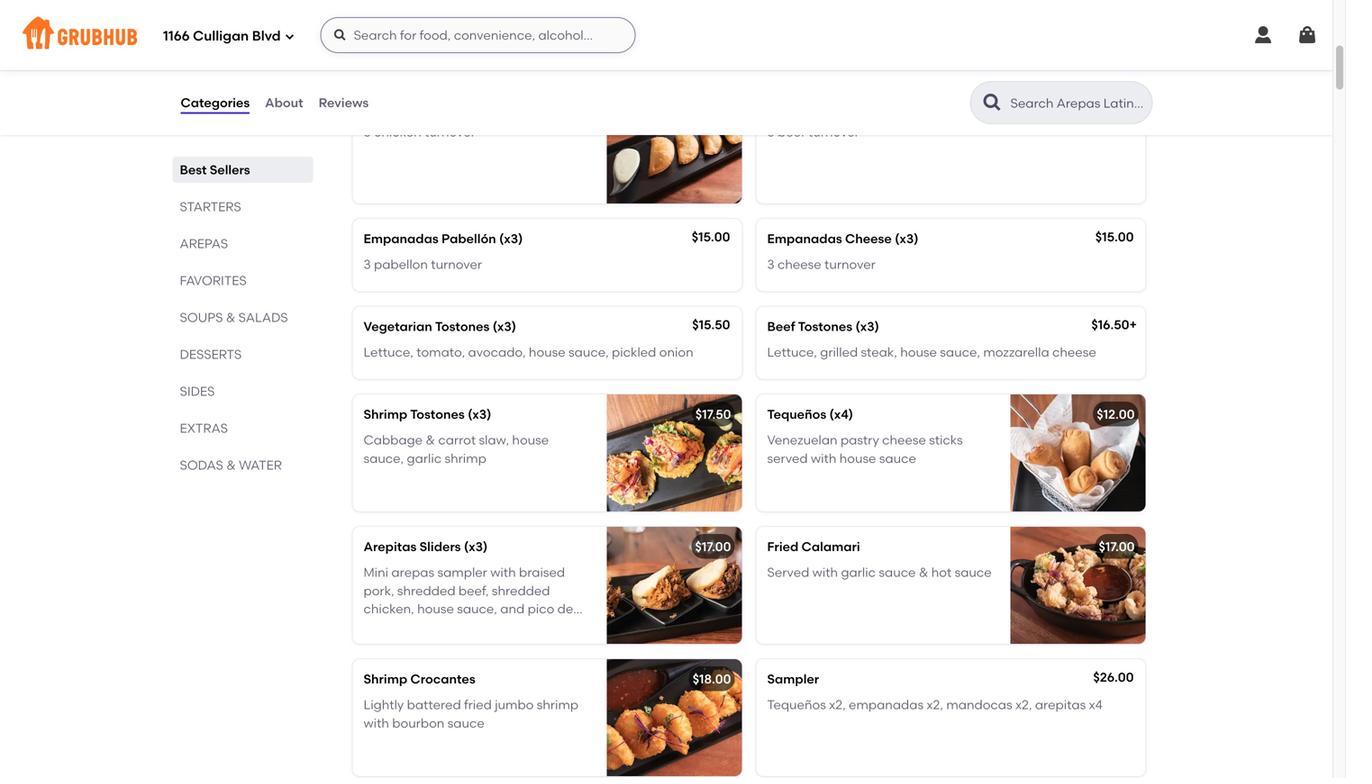 Task type: vqa. For each thing, say whether or not it's contained in the screenshot.
a
no



Task type: describe. For each thing, give the bounding box(es) containing it.
sides
[[180, 384, 215, 399]]

$16.50
[[1092, 317, 1130, 333]]

water
[[239, 458, 282, 473]]

$17.00 for served with garlic sauce & hot sauce
[[1099, 540, 1135, 555]]

tostones for &
[[410, 407, 465, 423]]

(x3) for empanadas chicken (x3)
[[496, 99, 519, 114]]

turnover for 3 beef turnover
[[809, 124, 860, 140]]

best sellers
[[180, 162, 250, 178]]

$15.00 for 3 pabellon turnover
[[692, 229, 731, 245]]

mozzarella
[[984, 345, 1050, 360]]

sampler
[[438, 565, 488, 581]]

tomato,
[[417, 345, 465, 360]]

house right avocado,
[[529, 345, 566, 360]]

venezuelan pastry cheese sticks served with house sauce
[[768, 433, 963, 466]]

soups
[[180, 310, 223, 325]]

3 for 3 pabellon turnover
[[364, 257, 371, 272]]

house right steak,
[[901, 345, 938, 360]]

empanadas for pabellon
[[364, 231, 439, 247]]

calamari
[[802, 540, 861, 555]]

mandocas
[[947, 698, 1013, 713]]

2 svg image from the left
[[1297, 24, 1319, 46]]

turnover for 3 chicken turnover
[[425, 124, 476, 140]]

served
[[768, 451, 808, 466]]

tequeños x2, empanadas x2, mandocas x2, arepitas x4
[[768, 698, 1103, 713]]

sliders
[[420, 540, 461, 555]]

hot
[[932, 565, 952, 581]]

beef
[[768, 319, 796, 335]]

crocantes
[[411, 672, 476, 688]]

about button
[[264, 70, 304, 135]]

sellers
[[210, 162, 250, 178]]

1 svg image from the left
[[1253, 24, 1275, 46]]

onion
[[660, 345, 694, 360]]

cheese inside venezuelan pastry cheese sticks served with house sauce
[[883, 433, 927, 448]]

3 for 3 beef turnover
[[768, 124, 775, 140]]

bourbon
[[392, 716, 445, 731]]

avocado,
[[468, 345, 526, 360]]

with down calamari
[[813, 565, 838, 581]]

pastry
[[841, 433, 880, 448]]

(x4)
[[830, 407, 854, 423]]

salads
[[239, 310, 288, 325]]

3 cheese turnover
[[768, 257, 876, 272]]

3 for 3 chicken turnover
[[364, 124, 371, 140]]

1166
[[163, 28, 190, 44]]

empanadas for cheese
[[768, 231, 843, 247]]

sticks
[[930, 433, 963, 448]]

venezuelan
[[768, 433, 838, 448]]

arepitas sliders (x3)
[[364, 540, 488, 555]]

blvd
[[252, 28, 281, 44]]

(x3) for empanadas pabellón (x3)
[[499, 231, 523, 247]]

sodas & water tab
[[180, 456, 306, 475]]

mini
[[364, 565, 389, 581]]

empanadas cheese (x3)
[[768, 231, 919, 247]]

tequeños for tequeños (x4)
[[768, 407, 827, 423]]

beef,
[[459, 584, 489, 599]]

(x3) for shrimp tostones (x3)
[[468, 407, 492, 423]]

shrimp inside cabbage & carrot slaw, house sauce, garlic shrimp
[[445, 451, 487, 466]]

sampler
[[768, 672, 820, 688]]

2 x2, from the left
[[927, 698, 944, 713]]

desserts tab
[[180, 345, 306, 364]]

empanadas chicken (x3)
[[364, 99, 519, 114]]

lettuce, for vegetarian
[[364, 345, 414, 360]]

sides tab
[[180, 382, 306, 401]]

with inside mini arepas sampler with braised pork, shredded beef, shredded chicken, house sauce, and pico de gallo
[[491, 565, 516, 581]]

pabellón
[[442, 231, 496, 247]]

desserts
[[180, 347, 242, 362]]

$16.50 +
[[1092, 317, 1138, 333]]

cheese
[[846, 231, 892, 247]]

shrimp for shrimp tostones (x3)
[[364, 407, 408, 423]]

house inside cabbage & carrot slaw, house sauce, garlic shrimp
[[512, 433, 549, 448]]

pabellon
[[374, 257, 428, 272]]

& left hot
[[919, 565, 929, 581]]

3 x2, from the left
[[1016, 698, 1033, 713]]

shrimp for shrimp crocantes
[[364, 672, 408, 688]]

culligan
[[193, 28, 249, 44]]

1 shredded from the left
[[397, 584, 456, 599]]

3 chicken turnover
[[364, 124, 476, 140]]

(x3) for arepitas sliders (x3)
[[464, 540, 488, 555]]

1166 culligan blvd
[[163, 28, 281, 44]]

3 pabellon turnover
[[364, 257, 482, 272]]

grilled
[[821, 345, 858, 360]]

mini arepas sampler with braised pork, shredded beef, shredded chicken, house sauce, and pico de gallo
[[364, 565, 574, 636]]

slaw,
[[479, 433, 509, 448]]

2 horizontal spatial cheese
[[1053, 345, 1097, 360]]

& for carrot
[[426, 433, 435, 448]]

reviews
[[319, 95, 369, 110]]

pork,
[[364, 584, 394, 599]]

extras
[[180, 421, 228, 436]]

vegetarian
[[364, 319, 433, 335]]

x4
[[1090, 698, 1103, 713]]

starters tab
[[180, 197, 306, 216]]

categories button
[[180, 70, 251, 135]]

& for salads
[[226, 310, 236, 325]]

lettuce, for beef
[[768, 345, 818, 360]]

tostones for grilled
[[798, 319, 853, 335]]

with inside "lightly battered fried jumbo shrimp with bourbon sauce"
[[364, 716, 389, 731]]

Search for food, convenience, alcohol... search field
[[321, 17, 636, 53]]

lightly
[[364, 698, 404, 713]]

reviews button
[[318, 70, 370, 135]]

soups & salads
[[180, 310, 288, 325]]

favorites
[[180, 273, 247, 288]]

search icon image
[[982, 92, 1004, 114]]

house inside venezuelan pastry cheese sticks served with house sauce
[[840, 451, 877, 466]]



Task type: locate. For each thing, give the bounding box(es) containing it.
svg image
[[333, 28, 348, 42], [285, 31, 295, 42]]

(x3) right chicken
[[496, 99, 519, 114]]

& inside tab
[[226, 458, 236, 473]]

1 vertical spatial shrimp
[[537, 698, 579, 713]]

$17.00 for mini arepas sampler with braised pork, shredded beef, shredded chicken, house sauce, and pico de gallo
[[696, 540, 732, 555]]

shrimp
[[445, 451, 487, 466], [537, 698, 579, 713]]

sauce
[[880, 451, 917, 466], [879, 565, 916, 581], [955, 565, 992, 581], [448, 716, 485, 731]]

empanadas up 'pabellon'
[[364, 231, 439, 247]]

0 vertical spatial cheese
[[778, 257, 822, 272]]

cheese down empanadas cheese (x3)
[[778, 257, 822, 272]]

lettuce, tomato, avocado, house sauce, pickled onion
[[364, 345, 694, 360]]

sauce, left mozzarella
[[941, 345, 981, 360]]

$15.00 for 3 beef turnover
[[1096, 97, 1135, 112]]

garlic down cabbage
[[407, 451, 442, 466]]

x2, left mandocas
[[927, 698, 944, 713]]

shrimp right "jumbo"
[[537, 698, 579, 713]]

tequeños (x4) image
[[1011, 395, 1146, 512]]

tostones for tomato,
[[435, 319, 490, 335]]

1 x2, from the left
[[830, 698, 846, 713]]

vegetarian tostones (x3)
[[364, 319, 517, 335]]

0 horizontal spatial shrimp
[[445, 451, 487, 466]]

best
[[180, 162, 207, 178]]

& down shrimp tostones (x3)
[[426, 433, 435, 448]]

3 beef turnover
[[768, 124, 860, 140]]

gallo
[[364, 620, 394, 636]]

0 horizontal spatial cheese
[[778, 257, 822, 272]]

turnover for 3 cheese turnover
[[825, 257, 876, 272]]

(x3) up steak,
[[856, 319, 880, 335]]

shrimp tostones (x3)
[[364, 407, 492, 423]]

1 horizontal spatial lettuce,
[[768, 345, 818, 360]]

best sellers tab
[[180, 160, 306, 179]]

about
[[265, 95, 303, 110]]

0 vertical spatial shrimp
[[364, 407, 408, 423]]

$15.00 for 3 cheese turnover
[[1096, 229, 1135, 245]]

lettuce,
[[364, 345, 414, 360], [768, 345, 818, 360]]

fried
[[768, 540, 799, 555]]

turnover down empanadas chicken (x3)
[[425, 124, 476, 140]]

sauce,
[[569, 345, 609, 360], [941, 345, 981, 360], [364, 451, 404, 466], [457, 602, 498, 617]]

(x3) up avocado,
[[493, 319, 517, 335]]

3 for 3 cheese turnover
[[768, 257, 775, 272]]

empanadas
[[849, 698, 924, 713]]

fried calamari image
[[1011, 528, 1146, 645]]

3 left 'pabellon'
[[364, 257, 371, 272]]

lightly battered fried jumbo shrimp with bourbon sauce
[[364, 698, 579, 731]]

favorites tab
[[180, 271, 306, 290]]

jumbo
[[495, 698, 534, 713]]

sauce, down cabbage
[[364, 451, 404, 466]]

turnover for 3 pabellon turnover
[[431, 257, 482, 272]]

1 vertical spatial cheese
[[1053, 345, 1097, 360]]

turnover down pabellón
[[431, 257, 482, 272]]

tostones up 'grilled'
[[798, 319, 853, 335]]

3 up beef
[[768, 257, 775, 272]]

0 horizontal spatial svg image
[[285, 31, 295, 42]]

served
[[768, 565, 810, 581]]

sauce, left pickled
[[569, 345, 609, 360]]

sauce, inside cabbage & carrot slaw, house sauce, garlic shrimp
[[364, 451, 404, 466]]

1 $17.00 from the left
[[696, 540, 732, 555]]

shredded down arepas
[[397, 584, 456, 599]]

sauce, down beef,
[[457, 602, 498, 617]]

1 horizontal spatial svg image
[[1297, 24, 1319, 46]]

house inside mini arepas sampler with braised pork, shredded beef, shredded chicken, house sauce, and pico de gallo
[[418, 602, 454, 617]]

shrimp up cabbage
[[364, 407, 408, 423]]

empanadas pabellón (x3)
[[364, 231, 523, 247]]

(x3)
[[496, 99, 519, 114], [499, 231, 523, 247], [895, 231, 919, 247], [493, 319, 517, 335], [856, 319, 880, 335], [468, 407, 492, 423], [464, 540, 488, 555]]

& for water
[[226, 458, 236, 473]]

&
[[226, 310, 236, 325], [426, 433, 435, 448], [226, 458, 236, 473], [919, 565, 929, 581]]

shrimp
[[364, 407, 408, 423], [364, 672, 408, 688]]

tostones
[[435, 319, 490, 335], [798, 319, 853, 335], [410, 407, 465, 423]]

3 left beef
[[768, 124, 775, 140]]

sodas & water
[[180, 458, 282, 473]]

svg image right blvd
[[285, 31, 295, 42]]

2 tequeños from the top
[[768, 698, 827, 713]]

$12.00
[[1097, 407, 1135, 423]]

(x3) for beef tostones (x3)
[[856, 319, 880, 335]]

de
[[558, 602, 574, 617]]

with down venezuelan
[[811, 451, 837, 466]]

tequeños
[[768, 407, 827, 423], [768, 698, 827, 713]]

turnover down empanadas cheese (x3)
[[825, 257, 876, 272]]

shrimp down carrot at bottom
[[445, 451, 487, 466]]

1 horizontal spatial garlic
[[842, 565, 876, 581]]

house
[[529, 345, 566, 360], [901, 345, 938, 360], [512, 433, 549, 448], [840, 451, 877, 466], [418, 602, 454, 617]]

empanadas up "3 cheese turnover" at top right
[[768, 231, 843, 247]]

0 vertical spatial starters
[[349, 44, 448, 67]]

cheese
[[778, 257, 822, 272], [1053, 345, 1097, 360], [883, 433, 927, 448]]

served with garlic sauce & hot sauce
[[768, 565, 992, 581]]

1 horizontal spatial $17.00
[[1099, 540, 1135, 555]]

house right 'slaw,'
[[512, 433, 549, 448]]

cheese down $16.50
[[1053, 345, 1097, 360]]

pickled
[[612, 345, 657, 360]]

1 vertical spatial tequeños
[[768, 698, 827, 713]]

tostones up tomato,
[[435, 319, 490, 335]]

Search Arepas Latin Cuisine search field
[[1009, 95, 1147, 112]]

empanadas up 'chicken'
[[364, 99, 439, 114]]

sauce inside venezuelan pastry cheese sticks served with house sauce
[[880, 451, 917, 466]]

tequeños for tequeños x2, empanadas x2, mandocas x2, arepitas x4
[[768, 698, 827, 713]]

shredded
[[397, 584, 456, 599], [492, 584, 550, 599]]

extras tab
[[180, 419, 306, 438]]

3 left 'chicken'
[[364, 124, 371, 140]]

house down 'pastry'
[[840, 451, 877, 466]]

fried calamari
[[768, 540, 861, 555]]

soups & salads tab
[[180, 308, 306, 327]]

0 horizontal spatial lettuce,
[[364, 345, 414, 360]]

chicken,
[[364, 602, 414, 617]]

empanadas chicken (x3) image
[[607, 87, 742, 204]]

0 vertical spatial shrimp
[[445, 451, 487, 466]]

(x3) up "sampler" in the left of the page
[[464, 540, 488, 555]]

2 shrimp from the top
[[364, 672, 408, 688]]

with down lightly
[[364, 716, 389, 731]]

arepas
[[392, 565, 435, 581]]

2 shredded from the left
[[492, 584, 550, 599]]

arepitas
[[364, 540, 417, 555]]

with up and
[[491, 565, 516, 581]]

(x3) right cheese
[[895, 231, 919, 247]]

tequeños down sampler
[[768, 698, 827, 713]]

lettuce, grilled steak, house sauce, mozzarella cheese
[[768, 345, 1097, 360]]

arepitas
[[1036, 698, 1086, 713]]

1 horizontal spatial x2,
[[927, 698, 944, 713]]

0 horizontal spatial x2,
[[830, 698, 846, 713]]

sauce inside "lightly battered fried jumbo shrimp with bourbon sauce"
[[448, 716, 485, 731]]

(x3) up 'slaw,'
[[468, 407, 492, 423]]

$26.00
[[1094, 670, 1135, 686]]

empanadas for chicken
[[364, 99, 439, 114]]

2 lettuce, from the left
[[768, 345, 818, 360]]

steak,
[[861, 345, 898, 360]]

1 vertical spatial starters
[[180, 199, 241, 215]]

0 horizontal spatial garlic
[[407, 451, 442, 466]]

arepas tab
[[180, 234, 306, 253]]

0 vertical spatial garlic
[[407, 451, 442, 466]]

2 horizontal spatial x2,
[[1016, 698, 1033, 713]]

shrimp inside "lightly battered fried jumbo shrimp with bourbon sauce"
[[537, 698, 579, 713]]

1 horizontal spatial shrimp
[[537, 698, 579, 713]]

shrimp up lightly
[[364, 672, 408, 688]]

arepas
[[180, 236, 228, 252]]

(x3) right pabellón
[[499, 231, 523, 247]]

starters down best sellers
[[180, 199, 241, 215]]

1 horizontal spatial cheese
[[883, 433, 927, 448]]

starters up empanadas chicken (x3)
[[349, 44, 448, 67]]

sauce, inside mini arepas sampler with braised pork, shredded beef, shredded chicken, house sauce, and pico de gallo
[[457, 602, 498, 617]]

tostones up carrot at bottom
[[410, 407, 465, 423]]

0 vertical spatial tequeños
[[768, 407, 827, 423]]

(x3) for vegetarian tostones (x3)
[[493, 319, 517, 335]]

0 horizontal spatial starters
[[180, 199, 241, 215]]

0 horizontal spatial $17.00
[[696, 540, 732, 555]]

with
[[811, 451, 837, 466], [491, 565, 516, 581], [813, 565, 838, 581], [364, 716, 389, 731]]

x2, left empanadas
[[830, 698, 846, 713]]

& inside tab
[[226, 310, 236, 325]]

& right the soups
[[226, 310, 236, 325]]

battered
[[407, 698, 461, 713]]

shrimp crocantes image
[[607, 660, 742, 777]]

carrot
[[438, 433, 476, 448]]

and
[[501, 602, 525, 617]]

(x3) for empanadas cheese (x3)
[[895, 231, 919, 247]]

& left the water
[[226, 458, 236, 473]]

starters inside tab
[[180, 199, 241, 215]]

2 vertical spatial cheese
[[883, 433, 927, 448]]

chicken
[[442, 99, 493, 114]]

1 vertical spatial shrimp
[[364, 672, 408, 688]]

1 lettuce, from the left
[[364, 345, 414, 360]]

arepitas sliders (x3) image
[[607, 528, 742, 645]]

chicken
[[374, 124, 422, 140]]

shredded up and
[[492, 584, 550, 599]]

2 $17.00 from the left
[[1099, 540, 1135, 555]]

braised
[[519, 565, 565, 581]]

svg image
[[1253, 24, 1275, 46], [1297, 24, 1319, 46]]

lettuce, down vegetarian
[[364, 345, 414, 360]]

1 shrimp from the top
[[364, 407, 408, 423]]

categories
[[181, 95, 250, 110]]

with inside venezuelan pastry cheese sticks served with house sauce
[[811, 451, 837, 466]]

shrimp crocantes
[[364, 672, 476, 688]]

lettuce, down beef
[[768, 345, 818, 360]]

$18.00
[[693, 672, 732, 688]]

1 horizontal spatial starters
[[349, 44, 448, 67]]

$17.50
[[696, 407, 732, 423]]

1 horizontal spatial svg image
[[333, 28, 348, 42]]

garlic inside cabbage & carrot slaw, house sauce, garlic shrimp
[[407, 451, 442, 466]]

1 tequeños from the top
[[768, 407, 827, 423]]

fried
[[464, 698, 492, 713]]

1 horizontal spatial shredded
[[492, 584, 550, 599]]

cabbage & carrot slaw, house sauce, garlic shrimp
[[364, 433, 549, 466]]

turnover
[[425, 124, 476, 140], [809, 124, 860, 140], [431, 257, 482, 272], [825, 257, 876, 272]]

x2, left arepitas
[[1016, 698, 1033, 713]]

tequeños up venezuelan
[[768, 407, 827, 423]]

$15.00
[[1096, 97, 1135, 112], [692, 229, 731, 245], [1096, 229, 1135, 245]]

main navigation navigation
[[0, 0, 1333, 70]]

garlic down calamari
[[842, 565, 876, 581]]

+
[[1130, 317, 1138, 333]]

turnover right beef
[[809, 124, 860, 140]]

pico
[[528, 602, 555, 617]]

$17.00
[[696, 540, 732, 555], [1099, 540, 1135, 555]]

cabbage
[[364, 433, 423, 448]]

1 vertical spatial garlic
[[842, 565, 876, 581]]

sodas
[[180, 458, 223, 473]]

starters
[[349, 44, 448, 67], [180, 199, 241, 215]]

shrimp tostones (x3) image
[[607, 395, 742, 512]]

0 horizontal spatial svg image
[[1253, 24, 1275, 46]]

svg image up the reviews
[[333, 28, 348, 42]]

house down arepas
[[418, 602, 454, 617]]

tequeños (x4)
[[768, 407, 854, 423]]

& inside cabbage & carrot slaw, house sauce, garlic shrimp
[[426, 433, 435, 448]]

beef
[[778, 124, 806, 140]]

cheese left sticks
[[883, 433, 927, 448]]

$15.50
[[693, 317, 731, 333]]

0 horizontal spatial shredded
[[397, 584, 456, 599]]



